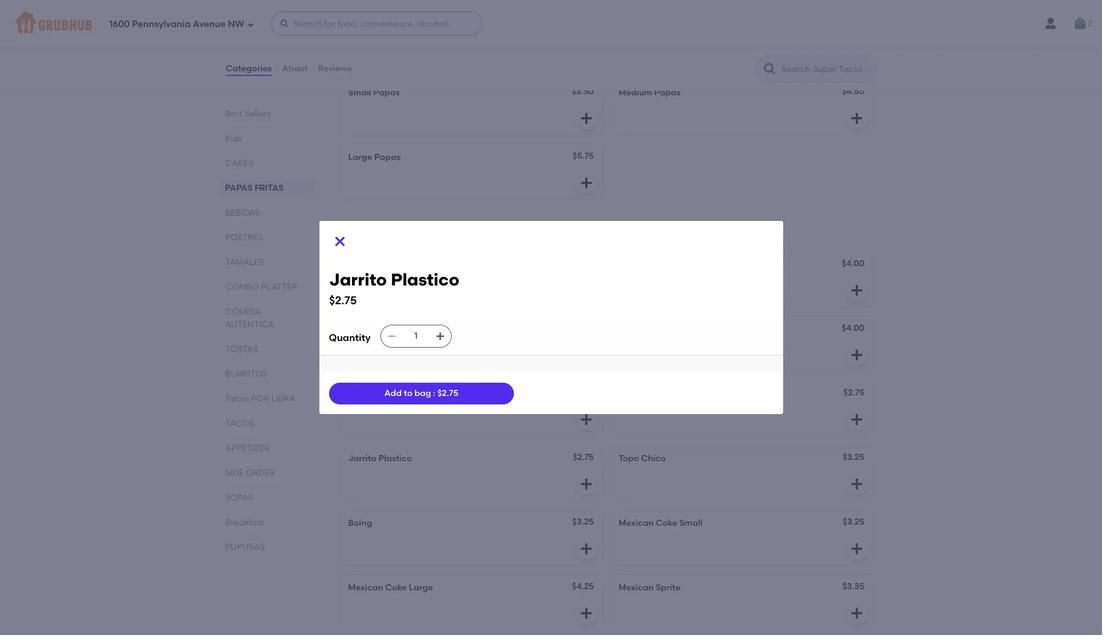 Task type: vqa. For each thing, say whether or not it's contained in the screenshot.
Minus icon
no



Task type: describe. For each thing, give the bounding box(es) containing it.
sopas tab
[[225, 492, 310, 504]]

best
[[225, 109, 243, 119]]

burritos tab
[[225, 368, 310, 381]]

$2.75 inside jarrito plastico $2.75
[[329, 293, 357, 307]]

best sellers
[[225, 109, 271, 119]]

papas for large papas
[[374, 152, 401, 163]]

1 horizontal spatial large
[[409, 583, 433, 593]]

topo
[[619, 454, 639, 464]]

breakfast tab
[[225, 517, 310, 529]]

0 horizontal spatial small
[[348, 88, 371, 98]]

sellers
[[245, 109, 271, 119]]

Search Super Tacos and Bakery search field
[[781, 63, 873, 75]]

tamarindo
[[348, 325, 393, 335]]

main navigation navigation
[[0, 0, 1103, 47]]

papas for small papas
[[373, 88, 400, 98]]

svg image inside the 2 button
[[1074, 16, 1088, 31]]

bebidas tab
[[225, 207, 310, 219]]

2 $4.00 button from the top
[[612, 317, 873, 371]]

bebidas inside tab
[[225, 208, 260, 218]]

1600 pennsylvania avenue nw
[[109, 19, 244, 29]]

about
[[282, 63, 308, 74]]

1 horizontal spatial fritas
[[385, 52, 430, 67]]

0 vertical spatial papas fritas
[[339, 52, 430, 67]]

papas fritas tab
[[225, 182, 310, 195]]

mexican sprite
[[619, 583, 681, 593]]

comida autentica tab
[[225, 306, 310, 331]]

appetizer tab
[[225, 442, 310, 455]]

mexican coke large
[[348, 583, 433, 593]]

tamarindo button
[[341, 317, 602, 371]]

bag
[[415, 388, 431, 399]]

$3.25 for coke
[[843, 517, 865, 528]]

topo chico
[[619, 454, 666, 464]]

side order
[[225, 468, 275, 478]]

plastico for jarrito plastico $2.75
[[391, 269, 459, 290]]

cakes tab
[[225, 157, 310, 170]]

add to bag : $2.75
[[385, 388, 459, 399]]

tacos por libra tab
[[225, 393, 310, 405]]

1 $4.00 button from the top
[[612, 252, 873, 307]]

side
[[225, 468, 244, 478]]

reviews button
[[318, 47, 352, 91]]

:
[[433, 388, 436, 399]]

burritos
[[225, 369, 267, 379]]

best sellers tab
[[225, 108, 310, 120]]

mexican for mexican coke large
[[348, 583, 383, 593]]

autentica
[[225, 320, 274, 330]]

sopas
[[225, 493, 253, 503]]

jarrito plastico
[[348, 454, 412, 464]]

coke for large
[[385, 583, 407, 593]]

1600
[[109, 19, 130, 29]]

maracuya button
[[341, 381, 602, 436]]

add
[[385, 388, 402, 399]]

$3.25 for chico
[[843, 453, 865, 463]]

$4.50
[[842, 87, 865, 97]]

pupusas tab
[[225, 541, 310, 554]]

comida
[[225, 307, 261, 317]]

tortas
[[225, 344, 258, 355]]

chico
[[641, 454, 666, 464]]

$3.50
[[572, 87, 594, 97]]

papas inside tab
[[225, 183, 253, 193]]

plastico for jarrito plastico
[[379, 454, 412, 464]]

1 horizontal spatial small
[[680, 519, 703, 529]]

maracuya
[[348, 389, 390, 400]]



Task type: locate. For each thing, give the bounding box(es) containing it.
$4.00 for second $4.00 button from the bottom
[[842, 259, 865, 269]]

small
[[348, 88, 371, 98], [680, 519, 703, 529]]

kids tab
[[225, 132, 310, 145]]

$4.00
[[842, 259, 865, 269], [842, 323, 865, 334]]

$3.35
[[843, 582, 865, 592]]

0 horizontal spatial coke
[[385, 583, 407, 593]]

$5.75
[[573, 151, 594, 162]]

tacos
[[225, 419, 254, 429]]

mexican
[[619, 519, 654, 529], [348, 583, 383, 593], [619, 583, 654, 593]]

nw
[[228, 19, 244, 29]]

svg image
[[1074, 16, 1088, 31], [280, 19, 289, 28], [247, 21, 254, 28], [333, 234, 347, 249], [387, 332, 397, 341], [579, 413, 594, 427], [850, 413, 864, 427], [579, 477, 594, 492], [850, 477, 864, 492], [850, 542, 864, 557], [850, 607, 864, 621]]

1 vertical spatial small
[[680, 519, 703, 529]]

1 $4.00 from the top
[[842, 259, 865, 269]]

fritas down cakes 'tab' on the left of the page
[[255, 183, 284, 193]]

small papas
[[348, 88, 400, 98]]

mexican coke small
[[619, 519, 703, 529]]

1 vertical spatial large
[[409, 583, 433, 593]]

papas fritas
[[339, 52, 430, 67], [225, 183, 284, 193]]

tacos tab
[[225, 417, 310, 430]]

categories
[[226, 63, 272, 74]]

appetizer
[[225, 443, 270, 454]]

to
[[404, 388, 413, 399]]

categories button
[[225, 47, 273, 91]]

0 vertical spatial fritas
[[385, 52, 430, 67]]

$2.75
[[329, 293, 357, 307], [844, 388, 865, 398], [438, 388, 459, 399], [573, 453, 594, 463]]

mexican for mexican sprite
[[619, 583, 654, 593]]

1 vertical spatial $4.00
[[842, 323, 865, 334]]

medium
[[619, 88, 652, 98]]

2
[[1088, 18, 1093, 28]]

0 horizontal spatial bebidas
[[225, 208, 260, 218]]

about button
[[282, 47, 308, 91]]

tortas tab
[[225, 343, 310, 356]]

$2.75 button
[[612, 381, 873, 436]]

search icon image
[[763, 62, 777, 76]]

libra
[[271, 394, 295, 404]]

1 horizontal spatial coke
[[656, 519, 678, 529]]

tamales
[[225, 257, 264, 268]]

2 button
[[1074, 13, 1093, 34]]

1 vertical spatial papas
[[225, 183, 253, 193]]

fritas up small papas
[[385, 52, 430, 67]]

0 vertical spatial coke
[[656, 519, 678, 529]]

$4.25
[[572, 582, 594, 592]]

kids
[[225, 134, 242, 144]]

tacos
[[225, 394, 249, 404]]

fritas inside tab
[[255, 183, 284, 193]]

2 $4.00 from the top
[[842, 323, 865, 334]]

postres
[[225, 233, 263, 243]]

0 vertical spatial large
[[348, 152, 372, 163]]

tacos por libra
[[225, 394, 295, 404]]

plastico inside jarrito plastico $2.75
[[391, 269, 459, 290]]

boing
[[348, 519, 372, 529]]

0 vertical spatial bebidas
[[225, 208, 260, 218]]

medium papas
[[619, 88, 681, 98]]

sprite
[[656, 583, 681, 593]]

papas fritas down cakes 'tab' on the left of the page
[[225, 183, 284, 193]]

papas down the cakes on the left top of the page
[[225, 183, 253, 193]]

0 vertical spatial $4.00 button
[[612, 252, 873, 307]]

papas for medium papas
[[654, 88, 681, 98]]

0 horizontal spatial papas fritas
[[225, 183, 284, 193]]

1 horizontal spatial papas fritas
[[339, 52, 430, 67]]

1 horizontal spatial papas
[[339, 52, 382, 67]]

side order tab
[[225, 467, 310, 480]]

breakfast
[[225, 518, 264, 528]]

1 vertical spatial coke
[[385, 583, 407, 593]]

papas fritas inside tab
[[225, 183, 284, 193]]

platter
[[261, 282, 297, 292]]

combo platter
[[225, 282, 297, 292]]

1 vertical spatial jarrito
[[348, 454, 377, 464]]

1 vertical spatial $4.00 button
[[612, 317, 873, 371]]

tamales tab
[[225, 256, 310, 269]]

reviews
[[318, 63, 352, 74]]

pennsylvania
[[132, 19, 191, 29]]

0 horizontal spatial fritas
[[255, 183, 284, 193]]

0 vertical spatial small
[[348, 88, 371, 98]]

cakes
[[225, 158, 253, 169]]

papas
[[373, 88, 400, 98], [654, 88, 681, 98], [374, 152, 401, 163]]

1 horizontal spatial bebidas
[[339, 224, 395, 239]]

svg image
[[579, 111, 594, 126], [850, 111, 864, 126], [579, 176, 594, 191], [850, 284, 864, 298], [435, 332, 445, 341], [579, 348, 594, 363], [850, 348, 864, 363], [579, 542, 594, 557], [579, 607, 594, 621]]

$2.75 inside button
[[844, 388, 865, 398]]

$4.00 button
[[612, 252, 873, 307], [612, 317, 873, 371]]

pupusas
[[225, 543, 265, 553]]

papas up small papas
[[339, 52, 382, 67]]

papas
[[339, 52, 382, 67], [225, 183, 253, 193]]

Input item quantity number field
[[403, 326, 429, 347]]

postres tab
[[225, 231, 310, 244]]

combo
[[225, 282, 259, 292]]

plastico
[[391, 269, 459, 290], [379, 454, 412, 464]]

combo platter tab
[[225, 281, 310, 294]]

bebidas
[[225, 208, 260, 218], [339, 224, 395, 239]]

avenue
[[193, 19, 226, 29]]

0 vertical spatial jarrito
[[329, 269, 387, 290]]

0 vertical spatial $4.00
[[842, 259, 865, 269]]

1 vertical spatial fritas
[[255, 183, 284, 193]]

fritas
[[385, 52, 430, 67], [255, 183, 284, 193]]

comida autentica
[[225, 307, 274, 330]]

coke
[[656, 519, 678, 529], [385, 583, 407, 593]]

jarrito plastico $2.75
[[329, 269, 459, 307]]

0 horizontal spatial papas
[[225, 183, 253, 193]]

0 horizontal spatial large
[[348, 152, 372, 163]]

large papas
[[348, 152, 401, 163]]

1 vertical spatial papas fritas
[[225, 183, 284, 193]]

$4.00 for 1st $4.00 button from the bottom of the page
[[842, 323, 865, 334]]

coke for small
[[656, 519, 678, 529]]

papas fritas up small papas
[[339, 52, 430, 67]]

jarrito for jarrito plastico $2.75
[[329, 269, 387, 290]]

jarrito inside jarrito plastico $2.75
[[329, 269, 387, 290]]

jarrito
[[329, 269, 387, 290], [348, 454, 377, 464]]

order
[[246, 468, 275, 478]]

por
[[251, 394, 269, 404]]

mexican for mexican coke small
[[619, 519, 654, 529]]

$3.25
[[843, 453, 865, 463], [572, 517, 594, 528], [843, 517, 865, 528]]

0 vertical spatial papas
[[339, 52, 382, 67]]

quantity
[[329, 333, 371, 344]]

large
[[348, 152, 372, 163], [409, 583, 433, 593]]

jarrito for jarrito plastico
[[348, 454, 377, 464]]

1 vertical spatial bebidas
[[339, 224, 395, 239]]

0 vertical spatial plastico
[[391, 269, 459, 290]]

1 vertical spatial plastico
[[379, 454, 412, 464]]



